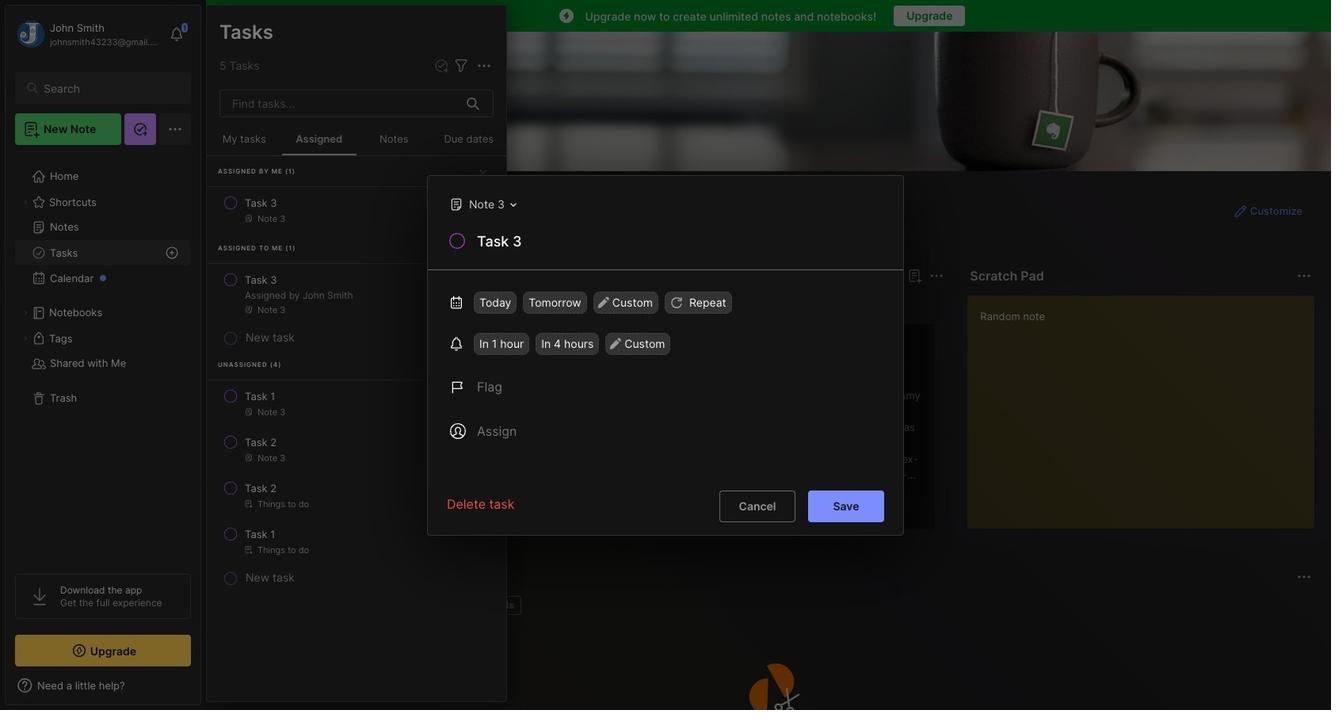 Task type: vqa. For each thing, say whether or not it's contained in the screenshot.
second tab list
yes



Task type: describe. For each thing, give the bounding box(es) containing it.
none search field inside main element
[[44, 78, 177, 98]]

1 tab list from the top
[[235, 295, 942, 314]]

6 row from the top
[[213, 520, 500, 563]]

Start writing… text field
[[981, 296, 1314, 516]]

tree inside main element
[[6, 155, 201, 560]]

Find tasks… text field
[[223, 90, 457, 117]]

3 row from the top
[[213, 382, 500, 425]]

2 tab list from the top
[[235, 596, 1310, 615]]



Task type: locate. For each thing, give the bounding box(es) containing it.
task 1 6 cell
[[245, 388, 275, 404]]

4 row from the top
[[213, 428, 500, 471]]

tab list
[[235, 295, 942, 314], [235, 596, 1310, 615]]

task 3 1 cell
[[245, 195, 277, 211]]

task 3 3 cell
[[245, 272, 277, 288]]

2 row from the top
[[213, 266, 500, 323]]

Search text field
[[44, 81, 177, 96]]

task 2 8 cell
[[245, 480, 277, 496]]

task 2 7 cell
[[245, 434, 277, 450]]

main element
[[0, 0, 206, 710]]

Go to note or move task field
[[442, 192, 522, 215]]

row group
[[207, 156, 507, 590], [232, 323, 1332, 539]]

tab
[[235, 295, 282, 314], [288, 295, 353, 314], [356, 596, 423, 615], [430, 596, 471, 615], [477, 596, 521, 615]]

0 vertical spatial tab list
[[235, 295, 942, 314]]

1 vertical spatial tab list
[[235, 596, 1310, 615]]

5 row from the top
[[213, 474, 500, 517]]

task 1 9 cell
[[245, 526, 275, 542]]

expand tags image
[[21, 334, 30, 343]]

row
[[213, 189, 500, 231], [213, 266, 500, 323], [213, 382, 500, 425], [213, 428, 500, 471], [213, 474, 500, 517], [213, 520, 500, 563]]

1 row from the top
[[213, 189, 500, 231]]

Enter task text field
[[476, 231, 885, 258]]

tree
[[6, 155, 201, 560]]

expand notebooks image
[[21, 308, 30, 318]]

None search field
[[44, 78, 177, 98]]

new task image
[[434, 58, 450, 74]]



